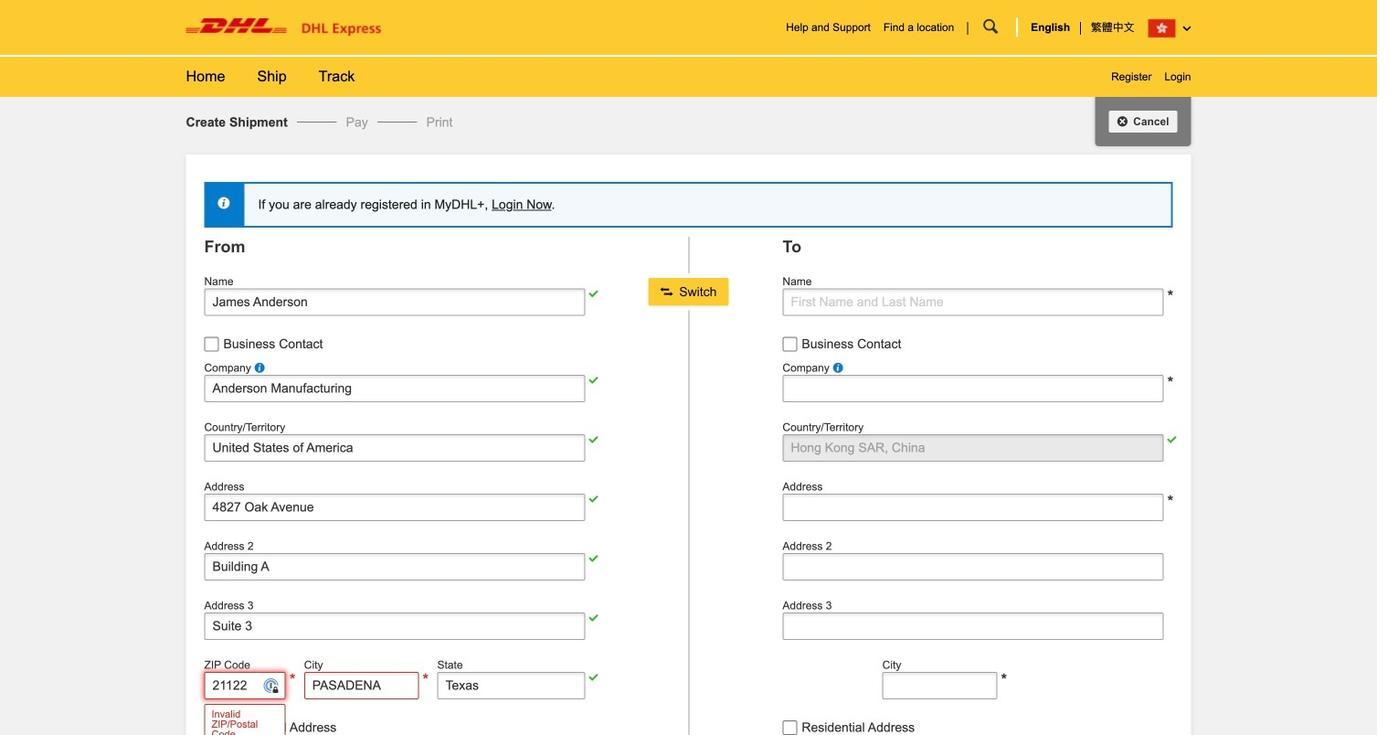 Task type: describe. For each thing, give the bounding box(es) containing it.
cancel image
[[1118, 115, 1131, 128]]

open search bar in top navigation image
[[968, 20, 1017, 34]]



Task type: vqa. For each thing, say whether or not it's contained in the screenshot.
First Name and Last Name (Legal ID name recommended) text field
no



Task type: locate. For each thing, give the bounding box(es) containing it.
None text field
[[204, 375, 586, 403], [783, 494, 1164, 521], [204, 553, 586, 581], [204, 613, 586, 640], [783, 613, 1164, 640], [204, 672, 286, 700], [304, 672, 419, 700], [883, 672, 998, 700], [204, 375, 586, 403], [783, 494, 1164, 521], [204, 553, 586, 581], [204, 613, 586, 640], [783, 613, 1164, 640], [204, 672, 286, 700], [304, 672, 419, 700], [883, 672, 998, 700]]

First Name and Last Name text field
[[204, 289, 586, 316]]

alert
[[212, 710, 279, 735]]

None text field
[[783, 375, 1164, 403], [204, 494, 586, 521], [783, 553, 1164, 581], [783, 375, 1164, 403], [204, 494, 586, 521], [783, 553, 1164, 581]]

None search field
[[955, 0, 1017, 55]]

switch image
[[661, 285, 676, 299]]

navigation
[[257, 57, 319, 97]]

banner
[[0, 0, 1378, 97]]

None field
[[204, 435, 586, 462], [783, 435, 1164, 462], [438, 672, 586, 700], [204, 435, 586, 462], [783, 435, 1164, 462], [438, 672, 586, 700]]

dhl express image
[[186, 18, 382, 36]]

First Name and Last Name text field
[[783, 289, 1164, 316]]



